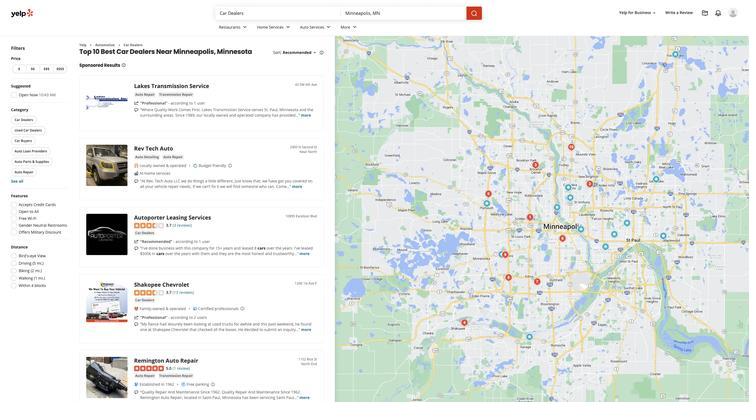 Task type: locate. For each thing, give the bounding box(es) containing it.
home
[[145, 171, 155, 176]]

since inside "where quality work comes first. lakes transmission service serves st. paul, minnesota and the surrounding areas. since 1989, our locally owned and operated company has provided…"
[[175, 113, 185, 118]]

owned up at-home services
[[153, 163, 165, 169]]

all down "at at the left top of the page
[[140, 184, 144, 189]]

minnesota
[[217, 47, 252, 56], [280, 107, 299, 113], [222, 396, 241, 401]]

minneapolis,
[[173, 47, 216, 56]]

cars
[[258, 246, 266, 251], [156, 251, 164, 257]]

servicing
[[260, 396, 276, 401]]

1 vertical spatial mi.)
[[35, 268, 42, 274]]

covered
[[293, 179, 307, 184]]

3.7 star rating image down autoporter
[[134, 223, 164, 229]]

24 chevron down v2 image right auto services at the top
[[325, 24, 332, 30]]

dealers
[[130, 43, 143, 47], [130, 47, 155, 56], [21, 118, 33, 122], [30, 128, 42, 133], [142, 231, 154, 236], [142, 298, 154, 303]]

all down used
[[214, 327, 218, 333]]

owned inside "where quality work comes first. lakes transmission service serves st. paul, minnesota and the surrounding areas. since 1989, our locally owned and operated company has provided…"
[[216, 113, 228, 118]]

& up "professional" - according to 2 users
[[166, 306, 169, 312]]

over down 'business'
[[165, 251, 173, 257]]

saint
[[203, 396, 212, 401], [277, 396, 285, 401]]

1 3.7 from the top
[[166, 223, 172, 228]]

None field
[[220, 10, 337, 16], [346, 10, 462, 16]]

0 vertical spatial st
[[314, 145, 317, 150]]

1 horizontal spatial years
[[223, 246, 233, 251]]

shakopee up family-
[[134, 281, 161, 289]]

auto inside business categories element
[[300, 24, 309, 30]]

auto repair for auto repair button on top of locally owned & operated
[[163, 155, 183, 160]]

that;
[[253, 179, 261, 184]]

info icon image
[[228, 164, 232, 168], [228, 164, 232, 168], [240, 307, 245, 311], [240, 307, 245, 311], [211, 383, 215, 387], [211, 383, 215, 387]]

0 horizontal spatial paul,
[[213, 396, 221, 401]]

"professional" up fiance
[[140, 315, 167, 320]]

1 horizontal spatial a
[[677, 10, 679, 15]]

home services
[[257, 24, 284, 30]]

16 speech v2 image for autoporter
[[134, 247, 139, 251]]

and
[[300, 107, 307, 113], [229, 113, 236, 118], [234, 246, 241, 251], [211, 251, 218, 257], [265, 251, 272, 257], [253, 322, 260, 327]]

and
[[168, 390, 175, 395], [248, 390, 255, 395]]

0 horizontal spatial service
[[190, 83, 209, 90]]

chevrolet down "leisurely"
[[171, 327, 189, 333]]

reviews)
[[177, 223, 192, 228], [179, 290, 194, 295]]

16 info v2 image right results on the left
[[121, 63, 126, 68]]

0 vertical spatial in
[[152, 251, 155, 257]]

3.7 left '(13'
[[166, 290, 172, 295]]

3.7 for leasing
[[166, 223, 172, 228]]

price group
[[11, 56, 68, 74]]

2 1962. from the left
[[291, 390, 301, 395]]

open for open to all
[[19, 209, 29, 214]]

according for leasing
[[176, 239, 193, 244]]

1 horizontal spatial all
[[140, 184, 144, 189]]

0 horizontal spatial lakes
[[134, 83, 150, 90]]

0 vertical spatial group
[[9, 84, 68, 99]]

1 st from the top
[[314, 145, 317, 150]]

1 16 speech v2 image from the top
[[134, 179, 139, 184]]

1 horizontal spatial (1
[[173, 366, 176, 371]]

more
[[301, 113, 311, 118], [292, 184, 302, 189], [300, 251, 310, 257], [301, 327, 312, 333], [300, 396, 310, 401]]

2 horizontal spatial services
[[310, 24, 324, 30]]

paul, right located
[[213, 396, 221, 401]]

parking
[[196, 382, 209, 388]]

16 chevron down v2 image inside the yelp for business button
[[653, 11, 657, 15]]

operated down serves
[[237, 113, 254, 118]]

see all
[[11, 179, 23, 184]]

1 horizontal spatial over
[[267, 246, 275, 251]]

yelp left business
[[620, 10, 628, 15]]

1 horizontal spatial yelp
[[620, 10, 628, 15]]

all inside ""my fiance had leisurely been looking at used trucks for awhile and this past weekend, he found one at shakopee chevrolet that checked all the boxes. he decided to submit an inquiry…""
[[214, 327, 218, 333]]

since down parking
[[201, 390, 210, 395]]

2 16 speech v2 image from the top
[[134, 323, 139, 327]]

24 chevron down v2 image for auto services
[[325, 24, 332, 30]]

1 16 trending v2 image from the top
[[134, 101, 139, 106]]

maria w. image
[[729, 7, 739, 17]]

2 transmission repair from the top
[[159, 374, 193, 379]]

the down 'business'
[[174, 251, 180, 257]]

st inside 2400 n second st near north
[[314, 145, 317, 150]]

"i've done business with this company for 15+ years and leased 8 cars
[[140, 246, 266, 251]]

to
[[189, 101, 193, 106], [30, 209, 33, 214], [194, 239, 198, 244], [189, 315, 193, 320], [260, 327, 263, 333]]

1 vertical spatial (1
[[173, 366, 176, 371]]

maintenance up located
[[176, 390, 200, 395]]

1 transmission repair button from the top
[[158, 92, 194, 98]]

0 horizontal spatial leased
[[242, 246, 254, 251]]

paul, inside "quality repair and maintenance since 1962. quality repair and maintenance since 1962. remington auto repair, located in saint paul, minnesota has been servicing saint paul…" more
[[213, 396, 221, 401]]

1 horizontal spatial has
[[272, 113, 279, 118]]

1 vertical spatial transmission repair button
[[158, 374, 194, 379]]

3 24 chevron down v2 image from the left
[[352, 24, 358, 30]]

years up 'are'
[[223, 246, 233, 251]]

the inside ""my fiance had leisurely been looking at used trucks for awhile and this past weekend, he found one at shakopee chevrolet that checked all the boxes. he decided to submit an inquiry…""
[[219, 327, 225, 333]]

0 horizontal spatial none field
[[220, 10, 337, 16]]

2 saint from the left
[[277, 396, 285, 401]]

2 transmission repair link from the top
[[158, 374, 194, 379]]

1 transmission repair from the top
[[159, 92, 193, 97]]

0 vertical spatial 3.7 star rating image
[[134, 223, 164, 229]]

24 chevron down v2 image inside auto services link
[[325, 24, 332, 30]]

see all button
[[11, 179, 23, 184]]

16 speech v2 image for remington auto repair
[[134, 391, 139, 395]]

more link right provided…"
[[301, 113, 311, 118]]

2 16 trending v2 image from the top
[[134, 316, 139, 320]]

recommended button
[[283, 50, 317, 55]]

mi.) up blocks
[[38, 276, 45, 281]]

mi.) for driving (5 mi.)
[[37, 261, 44, 266]]

16 chevron down v2 image for yelp for business
[[653, 11, 657, 15]]

1 vertical spatial near
[[300, 150, 307, 154]]

operated up "professional" - according to 2 users
[[170, 306, 186, 312]]

1 3.7 link from the top
[[166, 223, 172, 229]]

16 speech v2 image for rev
[[134, 179, 139, 184]]

0 vertical spatial car dealers button
[[11, 116, 37, 124]]

1 vertical spatial -
[[173, 239, 175, 244]]

chevrolet up '(13'
[[162, 281, 189, 289]]

leased up most
[[242, 246, 254, 251]]

north left end
[[301, 362, 310, 367]]

restrooms
[[48, 223, 67, 228]]

(3 reviews)
[[173, 223, 192, 228]]

(1 inside option group
[[34, 276, 37, 281]]

most
[[242, 251, 251, 257]]

notifications image
[[715, 10, 722, 17]]

1 none field from the left
[[220, 10, 337, 16]]

in inside "quality repair and maintenance since 1962. quality repair and maintenance since 1962. remington auto repair, located in saint paul, minnesota has been servicing saint paul…" more
[[198, 396, 202, 401]]

owned right locally
[[216, 113, 228, 118]]

16 family owned v2 image
[[134, 307, 139, 311]]

repair inside group
[[23, 170, 33, 175]]

0 vertical spatial 3.7 link
[[166, 223, 172, 229]]

providers
[[32, 149, 47, 154]]

cornerstone plymouth image
[[483, 189, 494, 200]]

1 vertical spatial years
[[181, 251, 191, 257]]

2 open from the top
[[19, 209, 29, 214]]

2 maintenance from the left
[[256, 390, 280, 395]]

0 vertical spatial 16 speech v2 image
[[134, 179, 139, 184]]

1 up "i've done business with this company for 15+ years and leased 8 cars
[[199, 239, 201, 244]]

0 vertical spatial free
[[19, 216, 27, 221]]

autoporter leasing services image
[[86, 214, 128, 256], [497, 249, 508, 260]]

24 chevron down v2 image inside more link
[[352, 24, 358, 30]]

over inside the over the years. i've leased $500k in
[[267, 246, 275, 251]]

group
[[9, 84, 68, 99], [10, 107, 68, 184], [9, 193, 68, 237]]

& right parts
[[32, 160, 35, 164]]

haas collision & glass image
[[601, 242, 612, 253]]

0 vertical spatial (1
[[34, 276, 37, 281]]

shakopee inside ""my fiance had leisurely been looking at used trucks for awhile and this past weekend, he found one at shakopee chevrolet that checked all the boxes. he decided to submit an inquiry…""
[[153, 327, 170, 333]]

2 horizontal spatial all
[[214, 327, 218, 333]]

free for free parking
[[187, 382, 195, 388]]

1 vertical spatial 16 speech v2 image
[[134, 247, 139, 251]]

st right rice on the bottom left of the page
[[314, 357, 317, 362]]

1 vertical spatial lakes
[[202, 107, 212, 113]]

car dealers button up family-
[[134, 298, 155, 303]]

2 horizontal spatial in
[[198, 396, 202, 401]]

1 vertical spatial group
[[10, 107, 68, 184]]

business
[[635, 10, 651, 15]]

1 24 chevron down v2 image from the left
[[285, 24, 291, 30]]

remington auto repair image
[[622, 218, 633, 229]]

user up first. at the left top of the page
[[197, 101, 205, 106]]

st inside the 1152 rice st north end
[[314, 357, 317, 362]]

operated inside "where quality work comes first. lakes transmission service serves st. paul, minnesota and the surrounding areas. since 1989, our locally owned and operated company has provided…"
[[237, 113, 254, 118]]

free parking
[[187, 382, 209, 388]]

1 vertical spatial chevrolet
[[171, 327, 189, 333]]

1 vertical spatial tech
[[155, 179, 163, 184]]

automotive link
[[95, 43, 115, 47]]

1 horizontal spatial 24 chevron down v2 image
[[325, 24, 332, 30]]

1 vertical spatial 3.7
[[166, 290, 172, 295]]

north inside the 1152 rice st north end
[[301, 362, 310, 367]]

2 leased from the left
[[301, 246, 313, 251]]

north right the "n"
[[308, 150, 317, 154]]

e
[[315, 281, 317, 286]]

option group
[[9, 245, 68, 290]]

auto parts & supplies
[[15, 160, 49, 164]]

0 vertical spatial -
[[168, 101, 170, 106]]

16 trending v2 image for "professional" - according to 2 users
[[134, 316, 139, 320]]

car inside button
[[15, 139, 20, 143]]

and up cars over the years with them and they are the most honest and trustworthy…" more
[[234, 246, 241, 251]]

minnesota inside "where quality work comes first. lakes transmission service serves st. paul, minnesota and the surrounding areas. since 1989, our locally owned and operated company has provided…"
[[280, 107, 299, 113]]

owned for rev tech auto
[[153, 163, 165, 169]]

0 horizontal spatial free
[[19, 216, 27, 221]]

16 speech v2 image
[[134, 179, 139, 184], [134, 247, 139, 251]]

transmission repair button for 'transmission repair' link associated with auto repair button above "where
[[158, 92, 194, 98]]

1 16 speech v2 image from the top
[[134, 108, 139, 113]]

"at
[[140, 179, 145, 184]]

1 3.7 star rating image from the top
[[134, 223, 164, 229]]

1 horizontal spatial with
[[192, 251, 200, 257]]

2 vertical spatial for
[[234, 322, 239, 327]]

operated for rev tech auto
[[170, 163, 186, 169]]

chevrolet inside ""my fiance had leisurely been looking at used trucks for awhile and this past weekend, he found one at shakopee chevrolet that checked all the boxes. he decided to submit an inquiry…""
[[171, 327, 189, 333]]

a
[[677, 10, 679, 15], [205, 179, 207, 184]]

the down used
[[219, 327, 225, 333]]

free for free wi-fi
[[19, 216, 27, 221]]

16 parking v2 image
[[181, 383, 186, 387]]

user up "i've done business with this company for 15+ years and leased 8 cars
[[202, 239, 210, 244]]

rev tech auto image
[[86, 145, 128, 186]]

years down "recommended" - according to 1 user
[[181, 251, 191, 257]]

1 horizontal spatial saint
[[277, 396, 285, 401]]

0 vertical spatial this
[[184, 246, 191, 251]]

2 3.7 link from the top
[[166, 290, 172, 296]]

- for transmission
[[168, 101, 170, 106]]

24 chevron down v2 image for more
[[352, 24, 358, 30]]

reviews) right '(13'
[[179, 290, 194, 295]]

category
[[11, 107, 28, 112]]

1 horizontal spatial been
[[250, 396, 259, 401]]

with down "recommended" - according to 1 user
[[176, 246, 183, 251]]

more for lakes transmission service
[[301, 113, 311, 118]]

0 vertical spatial has
[[272, 113, 279, 118]]

to left the all
[[30, 209, 33, 214]]

operated
[[237, 113, 254, 118], [170, 163, 186, 169], [170, 306, 186, 312]]

1 vertical spatial open
[[19, 209, 29, 214]]

3 16 speech v2 image from the top
[[134, 391, 139, 395]]

brighton unique auto image
[[585, 179, 596, 190]]

enterprise car sales image
[[566, 142, 577, 153]]

auto
[[300, 24, 309, 30], [135, 92, 143, 97], [160, 145, 173, 153], [15, 149, 22, 154], [135, 155, 143, 160], [163, 155, 171, 160], [15, 160, 22, 164], [15, 170, 22, 175], [164, 179, 173, 184], [166, 357, 179, 365], [135, 374, 143, 379], [161, 396, 169, 401]]

open
[[19, 92, 29, 98], [19, 209, 29, 214]]

the
[[308, 107, 313, 113], [276, 246, 282, 251], [174, 251, 180, 257], [235, 251, 241, 257], [219, 327, 225, 333]]

16 speech v2 image
[[134, 108, 139, 113], [134, 323, 139, 327], [134, 391, 139, 395]]

if
[[193, 184, 195, 189]]

24 chevron down v2 image down find text box
[[285, 24, 291, 30]]

- up "leisurely"
[[168, 315, 170, 320]]

checked
[[198, 327, 213, 333]]

16 speech v2 image for lakes transmission service
[[134, 108, 139, 113]]

free up gender
[[19, 216, 27, 221]]

auto inside "at rev. tech auto llc we do things a little different. just know that; we have got you covered on all your vehicle repair needs. if we can't fix it we will find someone who can. come…"
[[164, 179, 173, 184]]

for inside ""my fiance had leisurely been looking at used trucks for awhile and this past weekend, he found one at shakopee chevrolet that checked all the boxes. he decided to submit an inquiry…""
[[234, 322, 239, 327]]

maintenance
[[176, 390, 200, 395], [256, 390, 280, 395]]

2 vertical spatial auto repair link
[[134, 374, 156, 379]]

1 vertical spatial car dealers button
[[134, 231, 155, 236]]

0 vertical spatial yelp
[[620, 10, 628, 15]]

$ button
[[12, 65, 26, 73]]

military
[[31, 230, 44, 235]]

and up decided
[[253, 322, 260, 327]]

car dealers button down "category" at left
[[11, 116, 37, 124]]

looking
[[194, 322, 207, 327]]

1 horizontal spatial and
[[248, 390, 255, 395]]

the down 6th on the top
[[308, 107, 313, 113]]

1 vertical spatial 3.7 link
[[166, 290, 172, 296]]

gender
[[19, 223, 32, 228]]

0 horizontal spatial 1962.
[[211, 390, 221, 395]]

1 16 chevron right v2 image from the left
[[89, 43, 93, 47]]

2 transmission repair button from the top
[[158, 374, 194, 379]]

0 vertical spatial user
[[197, 101, 205, 106]]

car buyers
[[15, 139, 32, 143]]

to inside group
[[30, 209, 33, 214]]

0 horizontal spatial all
[[19, 179, 23, 184]]

auto repair link for 'transmission repair' link corresponding to auto repair button under 5 star rating image's the transmission repair button
[[134, 374, 156, 379]]

0 vertical spatial 16 speech v2 image
[[134, 108, 139, 113]]

free
[[19, 216, 27, 221], [187, 382, 195, 388]]

16 chevron right v2 image
[[89, 43, 93, 47], [117, 43, 121, 47]]

0 vertical spatial 1
[[194, 101, 196, 106]]

None search field
[[216, 7, 483, 20]]

transmission repair up "professional" - according to 1 user
[[159, 92, 193, 97]]

2 none field from the left
[[346, 10, 462, 16]]

0 horizontal spatial with
[[176, 246, 183, 251]]

locally
[[140, 163, 152, 169]]

2 horizontal spatial for
[[629, 10, 634, 15]]

1 vertical spatial free
[[187, 382, 195, 388]]

16 at home services v2 image
[[134, 171, 139, 176]]

got
[[278, 179, 284, 184]]

the inside the over the years. i've leased $500k in
[[276, 246, 282, 251]]

car dealers up family-
[[135, 298, 154, 303]]

transmission repair link for auto repair button under 5 star rating image
[[158, 374, 194, 379]]

a up can't
[[205, 179, 207, 184]]

auto repair link
[[134, 92, 156, 98], [162, 155, 184, 160], [134, 374, 156, 379]]

sunray bp auto repair image
[[658, 231, 669, 242]]

inquiry…"
[[283, 327, 300, 333]]

search image
[[471, 10, 478, 17]]

0 horizontal spatial quality
[[154, 107, 167, 113]]

eye
[[30, 254, 36, 259]]

1 for service
[[194, 101, 196, 106]]

2 st from the top
[[314, 357, 317, 362]]

shakopee down had
[[153, 327, 170, 333]]

budget friendly
[[199, 163, 226, 169]]

0 vertical spatial with
[[176, 246, 183, 251]]

company up "them"
[[192, 246, 208, 251]]

1 vertical spatial transmission repair
[[159, 374, 193, 379]]

has inside "quality repair and maintenance since 1962. quality repair and maintenance since 1962. remington auto repair, located in saint paul, minnesota has been servicing saint paul…" more
[[242, 396, 249, 401]]

0 horizontal spatial 16 chevron down v2 image
[[313, 50, 317, 55]]

16 chevron down v2 image inside recommended 'popup button'
[[313, 50, 317, 55]]

2 horizontal spatial since
[[281, 390, 290, 395]]

can't
[[202, 184, 211, 189]]

auto repair up "where
[[135, 92, 155, 97]]

buyers
[[21, 139, 32, 143]]

0 vertical spatial transmission repair link
[[158, 92, 194, 98]]

to left 'submit'
[[260, 327, 263, 333]]

1 horizontal spatial 1
[[199, 239, 201, 244]]

auto repair link up locally owned & operated
[[162, 155, 184, 160]]

1 horizontal spatial lakes
[[202, 107, 212, 113]]

our
[[197, 113, 203, 118]]

trucks
[[222, 322, 233, 327]]

and inside ""my fiance had leisurely been looking at used trucks for awhile and this past weekend, he found one at shakopee chevrolet that checked all the boxes. he decided to submit an inquiry…""
[[253, 322, 260, 327]]

1 vertical spatial 16 chevron down v2 image
[[313, 50, 317, 55]]

1 vertical spatial service
[[238, 107, 251, 113]]

(2
[[31, 268, 34, 274]]

16 speech v2 image left "at at the left top of the page
[[134, 179, 139, 184]]

ave right 6th on the top
[[312, 83, 317, 87]]

1 open from the top
[[19, 92, 29, 98]]

all inside group
[[19, 179, 23, 184]]

the inside "where quality work comes first. lakes transmission service serves st. paul, minnesota and the surrounding areas. since 1989, our locally owned and operated company has provided…"
[[308, 107, 313, 113]]

"professional" up "where
[[140, 101, 167, 106]]

users
[[197, 315, 207, 320]]

yelp inside the yelp for business button
[[620, 10, 628, 15]]

auto repair inside group
[[15, 170, 33, 175]]

luther brookdale toyota - sales image
[[531, 160, 542, 171]]

1 horizontal spatial autoporter leasing services image
[[497, 249, 508, 260]]

10895
[[286, 214, 295, 219]]

16 chevron right v2 image right yelp link
[[89, 43, 93, 47]]

16 chevron right v2 image for car dealers
[[117, 43, 121, 47]]

price
[[11, 56, 21, 61]]

services for home services
[[269, 24, 284, 30]]

2 24 chevron down v2 image from the left
[[325, 24, 332, 30]]

distance
[[11, 245, 28, 250]]

walking (1 mi.)
[[19, 276, 45, 281]]

auto inside "quality repair and maintenance since 1962. quality repair and maintenance since 1962. remington auto repair, located in saint paul, minnesota has been servicing saint paul…" more
[[161, 396, 169, 401]]

repair for auto repair button under 5 star rating image
[[144, 374, 155, 379]]

remington up 5 star rating image
[[134, 357, 164, 365]]

(13 reviews) link
[[173, 290, 194, 296]]

with down "i've done business with this company for 15+ years and leased 8 cars
[[192, 251, 200, 257]]

0 horizontal spatial 1
[[194, 101, 196, 106]]

16 chevron down v2 image
[[653, 11, 657, 15], [313, 50, 317, 55]]

2 3.7 from the top
[[166, 290, 172, 295]]

shakopee chevrolet
[[134, 281, 189, 289]]

1 horizontal spatial 16 chevron right v2 image
[[117, 43, 121, 47]]

for inside button
[[629, 10, 634, 15]]

more down found
[[301, 327, 312, 333]]

- up 'business'
[[173, 239, 175, 244]]

1 transmission repair link from the top
[[158, 92, 194, 98]]

one
[[140, 327, 147, 333]]

16 info v2 image
[[320, 50, 324, 55], [121, 63, 126, 68]]

2 "professional" from the top
[[140, 315, 167, 320]]

0 vertical spatial north
[[308, 150, 317, 154]]

group containing features
[[9, 193, 68, 237]]

1 horizontal spatial 16 chevron down v2 image
[[653, 11, 657, 15]]

1 vertical spatial yelp
[[79, 43, 86, 47]]

1 vertical spatial 16 info v2 image
[[121, 63, 126, 68]]

16 speech v2 image left "where
[[134, 108, 139, 113]]

to up "i've done business with this company for 15+ years and leased 8 cars
[[194, 239, 198, 244]]

who
[[259, 184, 267, 189]]

0 vertical spatial transmission repair
[[159, 92, 193, 97]]

(13
[[173, 290, 178, 295]]

2 16 chevron right v2 image from the left
[[117, 43, 121, 47]]

3.7 star rating image
[[134, 223, 164, 229], [134, 290, 164, 296]]

open down accepts
[[19, 209, 29, 214]]

16 info v2 image right recommended 'popup button' on the top
[[320, 50, 324, 55]]

owned up had
[[153, 306, 165, 312]]

43
[[295, 83, 299, 87]]

this inside ""my fiance had leisurely been looking at used trucks for awhile and this past weekend, he found one at shakopee chevrolet that checked all the boxes. he decided to submit an inquiry…""
[[261, 322, 267, 327]]

0 vertical spatial at
[[208, 322, 211, 327]]

"my
[[140, 322, 147, 327]]

3.7 link left '(13'
[[166, 290, 172, 296]]

16 chevron right v2 image right best on the left top
[[117, 43, 121, 47]]

near
[[156, 47, 172, 56], [300, 150, 307, 154]]

1 horizontal spatial this
[[261, 322, 267, 327]]

0 horizontal spatial years
[[181, 251, 191, 257]]

over right 8
[[267, 246, 275, 251]]

& up services
[[166, 163, 169, 169]]

1 leased from the left
[[242, 246, 254, 251]]

2 vertical spatial car dealers link
[[134, 298, 155, 303]]

more link right paul…"
[[300, 396, 310, 401]]

3.7 for chevrolet
[[166, 290, 172, 295]]

0 horizontal spatial and
[[168, 390, 175, 395]]

10:43
[[39, 92, 49, 98]]

transmission repair link up "professional" - according to 1 user
[[158, 92, 194, 98]]

company
[[255, 113, 271, 118], [192, 246, 208, 251]]

1962.
[[211, 390, 221, 395], [291, 390, 301, 395]]

1 "professional" from the top
[[140, 101, 167, 106]]

more link
[[301, 113, 311, 118], [292, 184, 302, 189], [300, 251, 310, 257], [301, 327, 312, 333], [300, 396, 310, 401]]

auto repair link down 5 star rating image
[[134, 374, 156, 379]]

group containing category
[[10, 107, 68, 184]]

transmission repair link for auto repair button above "where
[[158, 92, 194, 98]]

1 vertical spatial shakopee
[[153, 327, 170, 333]]

home services link
[[253, 20, 296, 36]]

0 horizontal spatial 24 chevron down v2 image
[[285, 24, 291, 30]]

16 speech v2 image left "my
[[134, 323, 139, 327]]

8
[[255, 246, 257, 251]]

to inside ""my fiance had leisurely been looking at used trucks for awhile and this past weekend, he found one at shakopee chevrolet that checked all the boxes. he decided to submit an inquiry…""
[[260, 327, 263, 333]]

and right locally
[[229, 113, 236, 118]]

tech up vehicle
[[155, 179, 163, 184]]

0 horizontal spatial autoporter leasing services image
[[86, 214, 128, 256]]

open down suggested
[[19, 92, 29, 98]]

3.7 left the (3
[[166, 223, 172, 228]]

luther hopkins honda image
[[500, 250, 511, 261]]

24 chevron down v2 image
[[242, 24, 248, 30]]

shakopee chevrolet image
[[459, 318, 470, 329], [459, 318, 470, 329]]

1 vertical spatial been
[[250, 396, 259, 401]]

auto repair down parts
[[15, 170, 33, 175]]

more right provided…"
[[301, 113, 311, 118]]

1 and from the left
[[168, 390, 175, 395]]

lakes up locally
[[202, 107, 212, 113]]

16 trending v2 image
[[134, 101, 139, 106], [134, 316, 139, 320]]

north inside 2400 n second st near north
[[308, 150, 317, 154]]

0 horizontal spatial company
[[192, 246, 208, 251]]

2 16 speech v2 image from the top
[[134, 247, 139, 251]]

tech inside "at rev. tech auto llc we do things a little different. just know that; we have got you covered on all your vehicle repair needs. if we can't fix it we will find someone who can. come…"
[[155, 179, 163, 184]]

2 vertical spatial in
[[198, 396, 202, 401]]

remington down "quality
[[140, 396, 160, 401]]

mi.) right (2
[[35, 268, 42, 274]]

southeast auto service image
[[576, 224, 587, 235]]

transmission repair link down "(1 review)"
[[158, 374, 194, 379]]

2 3.7 star rating image from the top
[[134, 290, 164, 296]]

erik's auto image
[[558, 233, 569, 244]]

the right 'are'
[[235, 251, 241, 257]]

car dealers inside group
[[15, 118, 33, 122]]

24 chevron down v2 image inside home services link
[[285, 24, 291, 30]]

tech up detailing
[[146, 145, 159, 153]]

& for shakopee
[[166, 306, 169, 312]]

5.0 link
[[166, 366, 172, 372]]

auto detailing button
[[134, 155, 160, 160]]

transmission repair button up "professional" - according to 1 user
[[158, 92, 194, 98]]

none field find
[[220, 10, 337, 16]]

1 maintenance from the left
[[176, 390, 200, 395]]

24 chevron down v2 image
[[285, 24, 291, 30], [325, 24, 332, 30], [352, 24, 358, 30]]

0 vertical spatial 16 trending v2 image
[[134, 101, 139, 106]]

projects image
[[702, 10, 709, 17]]

st right second on the top of the page
[[314, 145, 317, 150]]

paul, inside "where quality work comes first. lakes transmission service serves st. paul, minnesota and the surrounding areas. since 1989, our locally owned and operated company has provided…"
[[270, 107, 279, 113]]

1 vertical spatial over
[[165, 251, 173, 257]]

for left 15+
[[209, 246, 215, 251]]

offers
[[19, 230, 30, 235]]

transmission repair for 'transmission repair' link corresponding to auto repair button under 5 star rating image's the transmission repair button
[[159, 374, 193, 379]]

1 horizontal spatial for
[[234, 322, 239, 327]]

16 chevron down v2 image right recommended
[[313, 50, 317, 55]]

2 vertical spatial group
[[9, 193, 68, 237]]

according down (3 reviews)
[[176, 239, 193, 244]]

lakes up "where
[[134, 83, 150, 90]]

to up first. at the left top of the page
[[189, 101, 193, 106]]

10895 excelsior blvd
[[286, 214, 317, 219]]

1 vertical spatial north
[[301, 362, 310, 367]]

yelp for yelp link
[[79, 43, 86, 47]]

auto repair for auto repair button above "where
[[135, 92, 155, 97]]

0 vertical spatial transmission repair button
[[158, 92, 194, 98]]

repair
[[168, 184, 179, 189]]

business
[[159, 246, 175, 251]]

16 certified professionals v2 image
[[193, 307, 197, 311]]



Task type: describe. For each thing, give the bounding box(es) containing it.
lakes transmission service link
[[134, 83, 209, 90]]

1 for services
[[199, 239, 201, 244]]

open for open now 10:43 am
[[19, 92, 29, 98]]

neutral
[[33, 223, 47, 228]]

meineke car care center image
[[609, 229, 620, 240]]

locally owned & operated
[[140, 163, 186, 169]]

car dealers button for autoporter leasing services
[[134, 231, 155, 236]]

home
[[257, 24, 268, 30]]

"recommended" - according to 1 user
[[140, 239, 210, 244]]

more link for auto
[[292, 184, 302, 189]]

auto loan providers button
[[11, 147, 51, 156]]

n
[[299, 145, 301, 150]]

auto inside button
[[15, 160, 22, 164]]

biking
[[19, 268, 30, 274]]

now
[[30, 92, 38, 98]]

24 chevron down v2 image for home services
[[285, 24, 291, 30]]

hage kobany transmissions image
[[563, 182, 574, 193]]

repair for the transmission repair button associated with 'transmission repair' link associated with auto repair button above "where
[[182, 92, 193, 97]]

map region
[[322, 23, 750, 403]]

needs.
[[180, 184, 192, 189]]

we right it
[[220, 184, 225, 189]]

bird's-
[[19, 254, 30, 259]]

16 chevron right v2 image for automotive
[[89, 43, 93, 47]]

1 horizontal spatial at
[[208, 322, 211, 327]]

2 and from the left
[[248, 390, 255, 395]]

free wi-fi
[[19, 216, 36, 221]]

transmission repair for the transmission repair button associated with 'transmission repair' link associated with auto repair button above "where
[[159, 92, 193, 97]]

remington auto repair image
[[86, 357, 128, 399]]

0 horizontal spatial over
[[165, 251, 173, 257]]

16 speech v2 image for shakopee chevrolet
[[134, 323, 139, 327]]

0 vertical spatial tech
[[146, 145, 159, 153]]

Near text field
[[346, 10, 462, 16]]

they
[[219, 251, 227, 257]]

features
[[11, 193, 28, 199]]

1 vertical spatial ave
[[309, 281, 315, 286]]

0 vertical spatial lakes
[[134, 83, 150, 90]]

reviews) for leasing
[[177, 223, 192, 228]]

1 horizontal spatial since
[[201, 390, 210, 395]]

midwest auto sales image
[[504, 273, 515, 284]]

car dealers for car dealers button associated with shakopee chevrolet
[[135, 298, 154, 303]]

user for service
[[197, 101, 205, 106]]

car dealers for topmost car dealers button
[[15, 118, 33, 122]]

$$$ button
[[40, 65, 53, 73]]

car dealers link for autoporter leasing services
[[134, 231, 155, 236]]

lakes inside "where quality work comes first. lakes transmission service serves st. paul, minnesota and the surrounding areas. since 1989, our locally owned and operated company has provided…"
[[202, 107, 212, 113]]

0 vertical spatial minnesota
[[217, 47, 252, 56]]

auto repair button down parts
[[11, 168, 37, 177]]

have
[[269, 179, 277, 184]]

awhile
[[240, 322, 252, 327]]

autoporter leasing services
[[134, 214, 211, 222]]

auto repair for auto repair button below parts
[[15, 170, 33, 175]]

things
[[193, 179, 204, 184]]

auto services
[[300, 24, 324, 30]]

0 vertical spatial car dealers link
[[124, 43, 143, 47]]

operated for shakopee chevrolet
[[170, 306, 186, 312]]

more inside "quality repair and maintenance since 1962. quality repair and maintenance since 1962. remington auto repair, located in saint paul, minnesota has been servicing saint paul…" more
[[300, 396, 310, 401]]

business categories element
[[215, 20, 739, 36]]

leasing
[[166, 214, 187, 222]]

3.7 star rating image for shakopee
[[134, 290, 164, 296]]

will's mobile detail and repair image
[[482, 198, 493, 209]]

we up who
[[262, 179, 268, 184]]

$500k
[[140, 251, 151, 257]]

1 vertical spatial in
[[161, 382, 165, 388]]

best
[[101, 47, 115, 56]]

all inside "at rev. tech auto llc we do things a little different. just know that; we have got you covered on all your vehicle repair needs. if we can't fix it we will find someone who can. come…"
[[140, 184, 144, 189]]

user actions element
[[615, 7, 746, 41]]

- for leasing
[[173, 239, 175, 244]]

3.7 link for leasing
[[166, 223, 172, 229]]

0 horizontal spatial near
[[156, 47, 172, 56]]

decided
[[244, 327, 259, 333]]

"quality repair and maintenance since 1962. quality repair and maintenance since 1962. remington auto repair, located in saint paul, minnesota has been servicing saint paul…" more
[[140, 390, 310, 401]]

company inside "where quality work comes first. lakes transmission service serves st. paul, minnesota and the surrounding areas. since 1989, our locally owned and operated company has provided…"
[[255, 113, 271, 118]]

services for auto services
[[310, 24, 324, 30]]

car buyers button
[[11, 137, 35, 145]]

0 horizontal spatial for
[[209, 246, 215, 251]]

1 saint from the left
[[203, 396, 212, 401]]

according for transmission
[[171, 101, 188, 106]]

1 1962. from the left
[[211, 390, 221, 395]]

rice
[[307, 357, 313, 362]]

more for shakopee chevrolet
[[301, 327, 312, 333]]

top
[[79, 47, 92, 56]]

am-pm automotive image
[[651, 174, 662, 185]]

1 vertical spatial with
[[192, 251, 200, 257]]

more down i've on the bottom of page
[[300, 251, 310, 257]]

$$
[[31, 67, 35, 71]]

will
[[226, 184, 232, 189]]

trustworthy…"
[[273, 251, 299, 257]]

on
[[308, 179, 313, 184]]

someone
[[241, 184, 258, 189]]

honest
[[252, 251, 264, 257]]

used car dealers
[[15, 128, 42, 133]]

mi.) for biking (2 mi.)
[[35, 268, 42, 274]]

0 vertical spatial shakopee
[[134, 281, 161, 289]]

option group containing distance
[[9, 245, 68, 290]]

filters
[[11, 45, 25, 51]]

16 chevron down v2 image for recommended
[[313, 50, 317, 55]]

years.
[[283, 246, 293, 251]]

& for rev
[[166, 163, 169, 169]]

1 vertical spatial auto repair link
[[162, 155, 184, 160]]

more link for repair
[[300, 396, 310, 401]]

auto repair button up "where
[[134, 92, 156, 98]]

been inside "quality repair and maintenance since 1962. quality repair and maintenance since 1962. remington auto repair, located in saint paul, minnesota has been servicing saint paul…" more
[[250, 396, 259, 401]]

more link down found
[[301, 327, 312, 333]]

3.7 star rating image for autoporter
[[134, 223, 164, 229]]

we right if
[[196, 184, 201, 189]]

16 budget friendly v2 image
[[193, 164, 198, 168]]

open to all
[[19, 209, 39, 214]]

blocks
[[35, 283, 46, 289]]

auto parts & supplies button
[[11, 158, 53, 166]]

established in 1962
[[140, 382, 174, 388]]

car dealers button for shakopee chevrolet
[[134, 298, 155, 303]]

sponsored
[[79, 62, 103, 69]]

yelp for yelp for business
[[620, 10, 628, 15]]

"professional" for - according to 2 users
[[140, 315, 167, 320]]

walking
[[19, 276, 33, 281]]

2 vertical spatial according
[[171, 315, 188, 320]]

mi.) for walking (1 mi.)
[[38, 276, 45, 281]]

car dealers link for shakopee chevrolet
[[134, 298, 155, 303]]

repair for 'transmission repair' link corresponding to auto repair button under 5 star rating image's the transmission repair button
[[182, 374, 193, 379]]

a inside "at rev. tech auto llc we do things a little different. just know that; we have got you covered on all your vehicle repair needs. if we can't fix it we will find someone who can. come…"
[[205, 179, 207, 184]]

2 vertical spatial -
[[168, 315, 170, 320]]

to for "recommended" - according to 1 user
[[194, 239, 198, 244]]

to for "professional" - according to 1 user
[[189, 101, 193, 106]]

lakes transmission service image
[[671, 49, 682, 60]]

and down 15+
[[211, 251, 218, 257]]

more for rev tech auto
[[292, 184, 302, 189]]

review
[[680, 10, 693, 15]]

1989,
[[186, 113, 196, 118]]

auto detailing
[[135, 155, 159, 160]]

write
[[666, 10, 676, 15]]

16 trending v2 image for "professional" - according to 1 user
[[134, 101, 139, 106]]

family-
[[140, 306, 153, 312]]

leased inside the over the years. i've leased $500k in
[[301, 246, 313, 251]]

repair for auto repair button on top of locally owned & operated
[[172, 155, 183, 160]]

minnesota inside "quality repair and maintenance since 1962. quality repair and maintenance since 1962. remington auto repair, located in saint paul, minnesota has been servicing saint paul…" more
[[222, 396, 241, 401]]

& inside button
[[32, 160, 35, 164]]

auto loan providers
[[15, 149, 47, 154]]

driving (5 mi.)
[[19, 261, 44, 266]]

5 star rating image
[[134, 366, 164, 372]]

automotive
[[95, 43, 115, 47]]

used car dealers button
[[11, 126, 45, 135]]

repair for auto repair button below parts
[[23, 170, 33, 175]]

has inside "where quality work comes first. lakes transmission service serves st. paul, minnesota and the surrounding areas. since 1989, our locally owned and operated company has provided…"
[[272, 113, 279, 118]]

service inside "where quality work comes first. lakes transmission service serves st. paul, minnesota and the surrounding areas. since 1989, our locally owned and operated company has provided…"
[[238, 107, 251, 113]]

transmission up "professional" - according to 1 user
[[152, 83, 188, 90]]

0 vertical spatial a
[[677, 10, 679, 15]]

dealers inside button
[[30, 128, 42, 133]]

more link down i've on the bottom of page
[[300, 251, 310, 257]]

none field near
[[346, 10, 462, 16]]

rev tech auto image
[[552, 202, 563, 213]]

poquet auto sales image
[[525, 212, 536, 223]]

"quality
[[140, 390, 154, 395]]

discount
[[45, 230, 61, 235]]

quality inside "where quality work comes first. lakes transmission service serves st. paul, minnesota and the surrounding areas. since 1989, our locally owned and operated company has provided…"
[[154, 107, 167, 113]]

5.0
[[166, 366, 172, 371]]

0 vertical spatial chevrolet
[[162, 281, 189, 289]]

16 trending v2 image
[[134, 240, 139, 244]]

user for services
[[202, 239, 210, 244]]

auto repair button down 5 star rating image
[[134, 374, 156, 379]]

that
[[190, 327, 197, 333]]

1152 rice st north end
[[299, 357, 317, 367]]

been inside ""my fiance had leisurely been looking at used trucks for awhile and this past weekend, he found one at shakopee chevrolet that checked all the boxes. he decided to submit an inquiry…""
[[184, 322, 193, 327]]

more link for service
[[301, 113, 311, 118]]

remington inside "quality repair and maintenance since 1962. quality repair and maintenance since 1962. remington auto repair, located in saint paul, minnesota has been servicing saint paul…" more
[[140, 396, 160, 401]]

transmission down 5.0
[[159, 374, 181, 379]]

0 vertical spatial service
[[190, 83, 209, 90]]

jurek service automotive image
[[524, 332, 535, 343]]

suggested
[[11, 84, 31, 89]]

locally
[[204, 113, 215, 118]]

auto repair button up locally owned & operated
[[162, 155, 184, 160]]

1 vertical spatial cars
[[156, 251, 164, 257]]

and right honest at the bottom
[[265, 251, 272, 257]]

rev.
[[146, 179, 154, 184]]

car inside button
[[23, 128, 29, 133]]

"at rev. tech auto llc we do things a little different. just know that; we have got you covered on all your vehicle repair needs. if we can't fix it we will find someone who can. come…"
[[140, 179, 313, 189]]

quality inside "quality repair and maintenance since 1962. quality repair and maintenance since 1962. remington auto repair, located in saint paul, minnesota has been servicing saint paul…" more
[[222, 390, 235, 395]]

0 horizontal spatial at
[[148, 327, 152, 333]]

lakes transmission service image
[[86, 83, 128, 124]]

to for "professional" - according to 2 users
[[189, 315, 193, 320]]

an
[[278, 327, 282, 333]]

auto repair for auto repair button under 5 star rating image
[[135, 374, 155, 379]]

0 vertical spatial 16 info v2 image
[[320, 50, 324, 55]]

0 horizontal spatial services
[[189, 214, 211, 222]]

1962
[[166, 382, 174, 388]]

transmission repair button for 'transmission repair' link corresponding to auto repair button under 5 star rating image
[[158, 374, 194, 379]]

reviews) for chevrolet
[[179, 290, 194, 295]]

transmission down lakes transmission service link on the top left of page
[[159, 92, 181, 97]]

lowry repair center image
[[565, 193, 576, 204]]

owned for shakopee chevrolet
[[153, 306, 165, 312]]

"professional" - according to 2 users
[[140, 315, 207, 320]]

car dealers for autoporter leasing services's car dealers button
[[135, 231, 154, 236]]

wi-
[[28, 216, 33, 221]]

1 horizontal spatial cars
[[258, 246, 266, 251]]

16 established in v2 image
[[134, 383, 139, 387]]

$$$$ button
[[53, 65, 67, 73]]

fix
[[212, 184, 216, 189]]

"where
[[140, 107, 153, 113]]

serves
[[252, 107, 263, 113]]

more link
[[337, 20, 363, 36]]

"professional" for - according to 1 user
[[140, 101, 167, 106]]

transmission inside "where quality work comes first. lakes transmission service serves st. paul, minnesota and the surrounding areas. since 1989, our locally owned and operated company has provided…"
[[213, 107, 237, 113]]

0 vertical spatial remington
[[134, 357, 164, 365]]

detailing
[[144, 155, 159, 160]]

Find text field
[[220, 10, 337, 16]]

group containing suggested
[[9, 84, 68, 99]]

accepts
[[19, 202, 33, 208]]

0 vertical spatial ave
[[312, 83, 317, 87]]

auto services link
[[296, 20, 337, 36]]

located
[[184, 396, 197, 401]]

different.
[[217, 179, 234, 184]]

in inside the over the years. i've leased $500k in
[[152, 251, 155, 257]]

repair for auto repair button above "where
[[144, 92, 155, 97]]

0 horizontal spatial 16 info v2 image
[[121, 63, 126, 68]]

(13 reviews)
[[173, 290, 194, 295]]

budget
[[199, 163, 212, 169]]

excelsior
[[296, 214, 310, 219]]

shakopee chevrolet image
[[86, 281, 128, 323]]

alliance car sales image
[[532, 277, 543, 288]]

16 locally owned v2 image
[[134, 164, 139, 168]]

we up "needs."
[[181, 179, 187, 184]]

loan
[[23, 149, 31, 154]]

car dealers right best on the left top
[[124, 43, 143, 47]]

3.7 link for chevrolet
[[166, 290, 172, 296]]

near inside 2400 n second st near north
[[300, 150, 307, 154]]

results
[[104, 62, 120, 69]]

and up provided…"
[[300, 107, 307, 113]]

come…"
[[276, 184, 291, 189]]

auto repair link for the transmission repair button associated with 'transmission repair' link associated with auto repair button above "where
[[134, 92, 156, 98]]

within
[[19, 283, 30, 289]]



Task type: vqa. For each thing, say whether or not it's contained in the screenshot.
Inexpensive at bottom
no



